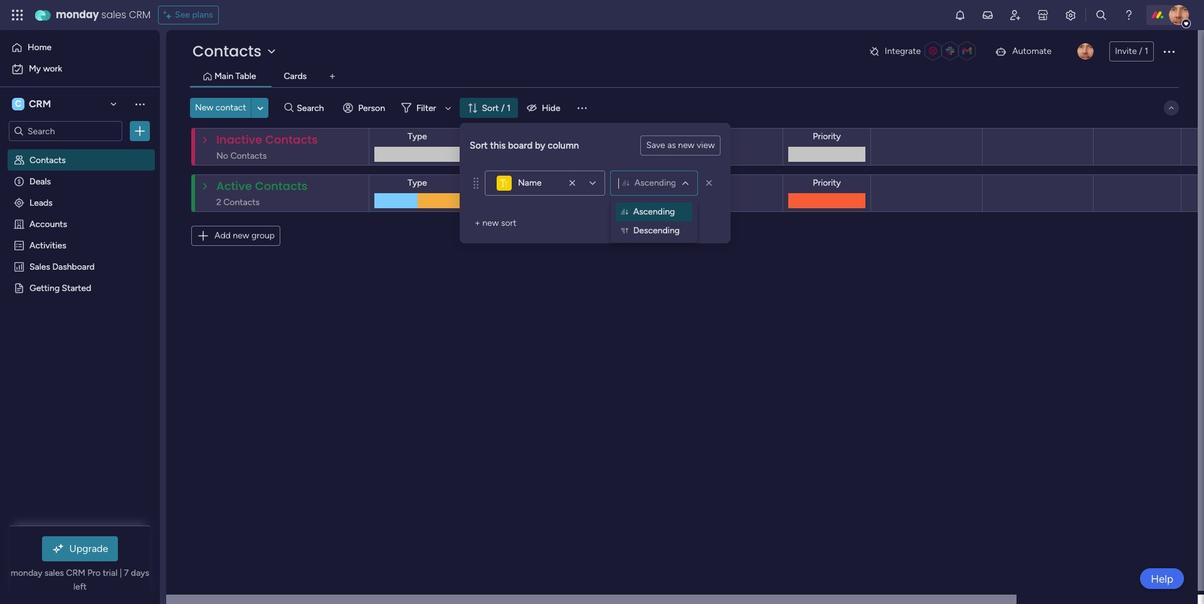 Task type: vqa. For each thing, say whether or not it's contained in the screenshot.
feedback
no



Task type: locate. For each thing, give the bounding box(es) containing it.
options image down workspace options image
[[134, 125, 146, 137]]

1 vertical spatial type field
[[405, 176, 430, 190]]

v2 search image
[[284, 101, 294, 115]]

1 vertical spatial /
[[501, 103, 505, 113]]

priority for second priority field from the bottom
[[813, 131, 841, 142]]

1 for sort / 1
[[507, 103, 511, 113]]

2 vertical spatial crm
[[66, 568, 85, 578]]

save as new view
[[646, 140, 715, 151]]

new contact
[[195, 102, 246, 113]]

type for first type field from the bottom
[[408, 178, 427, 188]]

0 vertical spatial type
[[408, 131, 427, 142]]

sales down upgrade button
[[45, 568, 64, 578]]

new right as
[[678, 140, 695, 151]]

help
[[1151, 572, 1174, 585]]

0 vertical spatial crm
[[129, 8, 151, 22]]

main table button
[[211, 70, 259, 83]]

1 horizontal spatial crm
[[66, 568, 85, 578]]

1 vertical spatial sort
[[470, 140, 488, 151]]

filter button
[[396, 98, 456, 118]]

new right + at the top of the page
[[482, 218, 499, 228]]

help button
[[1141, 568, 1184, 589]]

crm up left
[[66, 568, 85, 578]]

/ for invite
[[1139, 46, 1143, 56]]

options image
[[1162, 44, 1177, 59], [134, 125, 146, 137]]

0 horizontal spatial new
[[233, 230, 249, 241]]

/ up this
[[501, 103, 505, 113]]

inactive contacts
[[216, 132, 318, 147]]

new inside "button"
[[678, 140, 695, 151]]

/ inside invite / 1 button
[[1139, 46, 1143, 56]]

1 horizontal spatial /
[[1139, 46, 1143, 56]]

0 vertical spatial priority
[[813, 131, 841, 142]]

contacts down v2 search image
[[265, 132, 318, 147]]

priority
[[813, 131, 841, 142], [813, 178, 841, 188]]

/
[[1139, 46, 1143, 56], [501, 103, 505, 113]]

1 horizontal spatial new
[[482, 218, 499, 228]]

name
[[518, 178, 542, 188]]

0 vertical spatial new
[[678, 140, 695, 151]]

option
[[0, 148, 160, 151]]

public board image
[[13, 282, 25, 294]]

started
[[62, 282, 91, 293]]

0 horizontal spatial monday
[[11, 568, 42, 578]]

v2 sort ascending image
[[622, 179, 630, 188], [621, 208, 628, 216]]

1 vertical spatial priority field
[[810, 176, 844, 190]]

automate button
[[990, 41, 1057, 61]]

crm for monday sales crm
[[129, 8, 151, 22]]

1 right invite
[[1145, 46, 1149, 56]]

2 type from the top
[[408, 178, 427, 188]]

monday for monday sales crm pro trial |
[[11, 568, 42, 578]]

ascending up descending
[[633, 206, 675, 217]]

contacts inside list box
[[29, 154, 66, 165]]

help image
[[1123, 9, 1135, 21]]

monday marketplace image
[[1037, 9, 1049, 21]]

cards button
[[281, 70, 310, 83]]

sort
[[501, 218, 517, 228]]

trial
[[103, 568, 117, 578]]

filter
[[416, 103, 436, 113]]

monday down upgrade button
[[11, 568, 42, 578]]

view
[[697, 140, 715, 151]]

board
[[508, 140, 533, 151]]

sort up this
[[482, 103, 499, 113]]

0 horizontal spatial 1
[[507, 103, 511, 113]]

my work
[[29, 63, 62, 74]]

person button
[[338, 98, 393, 118]]

sales
[[101, 8, 126, 22], [45, 568, 64, 578]]

+ new sort button
[[470, 213, 522, 233]]

Active Contacts field
[[213, 178, 311, 194]]

1 vertical spatial 1
[[507, 103, 511, 113]]

0 vertical spatial ascending
[[635, 178, 676, 188]]

monday sales crm
[[56, 8, 151, 22]]

1 vertical spatial options image
[[134, 125, 146, 137]]

active contacts
[[216, 178, 308, 194]]

contacts up deals
[[29, 154, 66, 165]]

active
[[216, 178, 252, 194]]

new inside button
[[482, 218, 499, 228]]

angle down image
[[257, 103, 263, 113]]

add
[[215, 230, 231, 241]]

2 horizontal spatial crm
[[129, 8, 151, 22]]

emails settings image
[[1065, 9, 1077, 21]]

crm
[[129, 8, 151, 22], [29, 98, 51, 110], [66, 568, 85, 578]]

contacts
[[193, 41, 262, 61], [265, 132, 318, 147], [29, 154, 66, 165], [255, 178, 308, 194]]

0 vertical spatial monday
[[56, 8, 99, 22]]

1 horizontal spatial sales
[[101, 8, 126, 22]]

sort
[[482, 103, 499, 113], [470, 140, 488, 151]]

2 priority field from the top
[[810, 176, 844, 190]]

2 horizontal spatial new
[[678, 140, 695, 151]]

new right add
[[233, 230, 249, 241]]

crm left see at the top left of the page
[[129, 8, 151, 22]]

Priority field
[[810, 130, 844, 144], [810, 176, 844, 190]]

see plans
[[175, 9, 213, 20]]

2 type field from the top
[[405, 176, 430, 190]]

contacts button
[[190, 41, 282, 61]]

1 horizontal spatial monday
[[56, 8, 99, 22]]

1 vertical spatial priority
[[813, 178, 841, 188]]

0 vertical spatial sales
[[101, 8, 126, 22]]

sort / 1
[[482, 103, 511, 113]]

2 vertical spatial new
[[233, 230, 249, 241]]

0 horizontal spatial crm
[[29, 98, 51, 110]]

1 horizontal spatial 1
[[1145, 46, 1149, 56]]

sales up home option
[[101, 8, 126, 22]]

options image right invite / 1 button
[[1162, 44, 1177, 59]]

0 horizontal spatial sales
[[45, 568, 64, 578]]

Type field
[[405, 130, 430, 144], [405, 176, 430, 190]]

Search in workspace field
[[26, 124, 105, 138]]

0 vertical spatial sort
[[482, 103, 499, 113]]

crm right the workspace 'image'
[[29, 98, 51, 110]]

1 priority from the top
[[813, 131, 841, 142]]

1 type from the top
[[408, 131, 427, 142]]

monday
[[56, 8, 99, 22], [11, 568, 42, 578]]

work
[[43, 63, 62, 74]]

1 left hide popup button at the left
[[507, 103, 511, 113]]

priority for first priority field from the bottom
[[813, 178, 841, 188]]

1 horizontal spatial options image
[[1162, 44, 1177, 59]]

sales for monday sales crm
[[101, 8, 126, 22]]

7
[[124, 568, 129, 578]]

new
[[678, 140, 695, 151], [482, 218, 499, 228], [233, 230, 249, 241]]

1 vertical spatial type
[[408, 178, 427, 188]]

see
[[175, 9, 190, 20]]

new
[[195, 102, 213, 113]]

+ new sort
[[475, 218, 517, 228]]

column
[[548, 140, 579, 151]]

type
[[408, 131, 427, 142], [408, 178, 427, 188]]

2 priority from the top
[[813, 178, 841, 188]]

c
[[15, 98, 21, 109]]

list box
[[0, 146, 160, 468]]

1 vertical spatial crm
[[29, 98, 51, 110]]

sort left this
[[470, 140, 488, 151]]

new for add new group
[[233, 230, 249, 241]]

tab list
[[190, 66, 1179, 87]]

add view image
[[330, 72, 335, 81]]

0 horizontal spatial options image
[[134, 125, 146, 137]]

1 vertical spatial monday
[[11, 568, 42, 578]]

0 vertical spatial 1
[[1145, 46, 1149, 56]]

1 priority field from the top
[[810, 130, 844, 144]]

1
[[1145, 46, 1149, 56], [507, 103, 511, 113]]

ascending
[[635, 178, 676, 188], [633, 206, 675, 217]]

getting
[[29, 282, 60, 293]]

0 vertical spatial priority field
[[810, 130, 844, 144]]

/ right invite
[[1139, 46, 1143, 56]]

0 vertical spatial type field
[[405, 130, 430, 144]]

1 inside button
[[1145, 46, 1149, 56]]

ascending down save
[[635, 178, 676, 188]]

workspace selection element
[[12, 97, 53, 112]]

monday up home link
[[56, 8, 99, 22]]

0 horizontal spatial /
[[501, 103, 505, 113]]

sort for sort / 1
[[482, 103, 499, 113]]

0 vertical spatial /
[[1139, 46, 1143, 56]]

save
[[646, 140, 665, 151]]

1 vertical spatial new
[[482, 218, 499, 228]]

dashboard
[[52, 261, 95, 272]]

tab
[[322, 66, 343, 87]]

new inside button
[[233, 230, 249, 241]]

group
[[251, 230, 275, 241]]

1 vertical spatial sales
[[45, 568, 64, 578]]



Task type: describe. For each thing, give the bounding box(es) containing it.
this
[[490, 140, 506, 151]]

james peterson image
[[1169, 5, 1189, 25]]

plans
[[192, 9, 213, 20]]

upgrade
[[69, 543, 108, 555]]

arrow down image
[[441, 100, 456, 115]]

v2 sort descending image
[[621, 226, 628, 235]]

save as new view button
[[641, 135, 721, 156]]

monday sales crm pro trial |
[[11, 568, 124, 578]]

workspace options image
[[134, 98, 146, 110]]

activities
[[29, 240, 66, 250]]

cards
[[284, 71, 307, 82]]

main table
[[215, 71, 256, 82]]

left
[[73, 582, 87, 592]]

home
[[28, 42, 52, 53]]

integrate
[[885, 46, 921, 56]]

sales for monday sales crm pro trial |
[[45, 568, 64, 578]]

deals
[[29, 176, 51, 186]]

main
[[215, 71, 233, 82]]

invite members image
[[1009, 9, 1022, 21]]

0 vertical spatial options image
[[1162, 44, 1177, 59]]

person
[[358, 103, 385, 113]]

+
[[475, 218, 480, 228]]

getting started
[[29, 282, 91, 293]]

invite
[[1115, 46, 1137, 56]]

crm inside workspace selection element
[[29, 98, 51, 110]]

contacts right the active in the left top of the page
[[255, 178, 308, 194]]

tab list containing main table
[[190, 66, 1179, 87]]

new for + new sort
[[482, 218, 499, 228]]

as
[[668, 140, 676, 151]]

see plans button
[[158, 6, 219, 24]]

search everything image
[[1095, 9, 1108, 21]]

hide button
[[522, 98, 568, 118]]

add new group
[[215, 230, 275, 241]]

leads
[[29, 197, 53, 208]]

sort for sort this board by column
[[470, 140, 488, 151]]

add new group button
[[191, 226, 280, 246]]

monday for monday sales crm
[[56, 8, 99, 22]]

new contact button
[[190, 98, 251, 118]]

menu image
[[576, 102, 588, 114]]

home option
[[8, 38, 152, 58]]

contacts up main
[[193, 41, 262, 61]]

remove sort image
[[703, 177, 716, 189]]

Inactive Contacts field
[[213, 132, 321, 148]]

notifications image
[[954, 9, 967, 21]]

contact
[[216, 102, 246, 113]]

invite / 1 button
[[1110, 41, 1154, 61]]

pro
[[87, 568, 101, 578]]

inactive
[[216, 132, 262, 147]]

invite / 1
[[1115, 46, 1149, 56]]

descending
[[633, 225, 680, 236]]

accounts
[[29, 218, 67, 229]]

upgrade button
[[42, 536, 118, 561]]

integrate button
[[864, 38, 985, 65]]

Search field
[[294, 99, 331, 117]]

public dashboard image
[[13, 260, 25, 272]]

1 type field from the top
[[405, 130, 430, 144]]

workspace image
[[12, 97, 24, 111]]

table
[[236, 71, 256, 82]]

home link
[[8, 38, 152, 58]]

update feed image
[[982, 9, 994, 21]]

collapse image
[[1167, 103, 1177, 113]]

1 vertical spatial ascending
[[633, 206, 675, 217]]

/ for sort
[[501, 103, 505, 113]]

days
[[131, 568, 149, 578]]

my work link
[[8, 59, 152, 79]]

sales dashboard
[[29, 261, 95, 272]]

select product image
[[11, 9, 24, 21]]

type for second type field from the bottom of the page
[[408, 131, 427, 142]]

by
[[535, 140, 546, 151]]

my work option
[[8, 59, 152, 79]]

automate
[[1013, 46, 1052, 56]]

sales
[[29, 261, 50, 272]]

crm for monday sales crm pro trial |
[[66, 568, 85, 578]]

|
[[120, 568, 122, 578]]

james peterson image
[[1078, 43, 1094, 60]]

1 vertical spatial v2 sort ascending image
[[621, 208, 628, 216]]

0 vertical spatial v2 sort ascending image
[[622, 179, 630, 188]]

7 days left
[[73, 568, 149, 592]]

sort this board by column
[[470, 140, 579, 151]]

hide
[[542, 103, 561, 113]]

list box containing contacts
[[0, 146, 160, 468]]

1 for invite / 1
[[1145, 46, 1149, 56]]

my
[[29, 63, 41, 74]]



